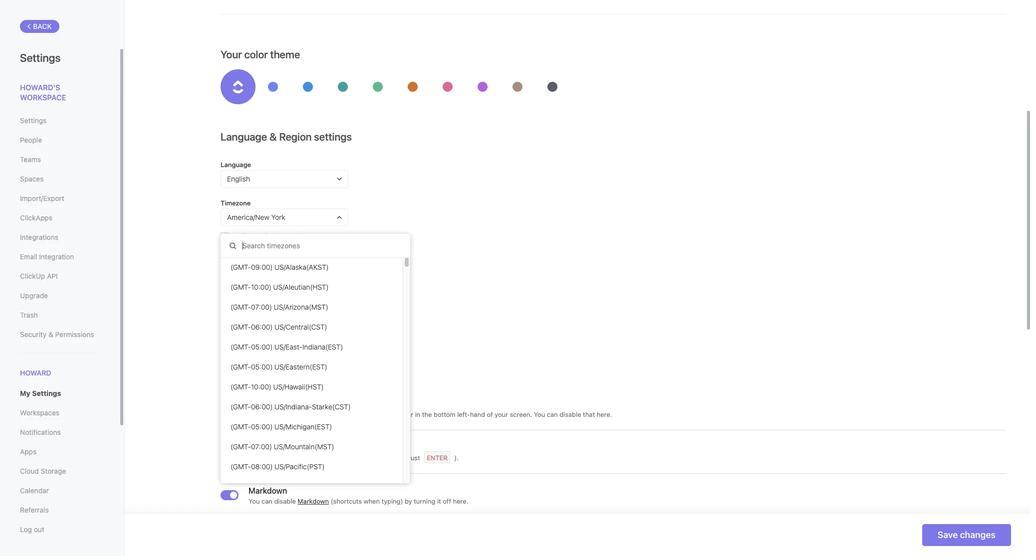 Task type: locate. For each thing, give the bounding box(es) containing it.
of right start
[[238, 252, 244, 260]]

start of the calendar week
[[221, 252, 302, 260]]

0 vertical spatial markdown
[[249, 487, 287, 496]]

0 horizontal spatial &
[[48, 330, 53, 339]]

1 horizontal spatial enter
[[427, 454, 448, 462]]

settings up howard's
[[20, 51, 61, 64]]

hand
[[470, 411, 485, 419]]

comments up to
[[289, 443, 328, 452]]

0 horizontal spatial changes
[[298, 233, 322, 240]]

you down 11:00) at the left of the page
[[249, 498, 260, 506]]

comments
[[289, 443, 328, 452], [341, 454, 373, 462]]

language
[[221, 131, 267, 143], [221, 161, 251, 169]]

(gmt-05:00) us/michigan (est)
[[231, 423, 332, 431]]

4 (gmt- from the top
[[231, 323, 251, 331]]

2 07:00) from the top
[[251, 443, 272, 451]]

1 10:00) from the top
[[251, 283, 271, 292]]

0 horizontal spatial hour
[[241, 299, 255, 308]]

10:00) for us/hawaii
[[251, 383, 271, 391]]

1 vertical spatial settings
[[20, 116, 47, 125]]

1 vertical spatial 07:00)
[[251, 443, 272, 451]]

0 vertical spatial (cst)
[[309, 323, 327, 331]]

(mst) for (gmt-07:00) us/mountain (mst)
[[315, 443, 334, 451]]

(est) down dd/mm/yyyy
[[325, 343, 343, 351]]

howard's workspace
[[20, 83, 66, 102]]

1 vertical spatial timezone
[[269, 233, 296, 240]]

flyout toast message
[[249, 400, 331, 409]]

back
[[33, 22, 52, 30]]

turning
[[414, 498, 435, 506]]

typing)
[[382, 498, 403, 506]]

notify
[[233, 233, 250, 240]]

0 vertical spatial comments
[[289, 443, 328, 452]]

0 horizontal spatial the
[[246, 252, 256, 260]]

05:00) up (gmt-10:00) us/hawaii (hst)
[[251, 363, 273, 371]]

(mst) up to
[[315, 443, 334, 451]]

06:00) for us/central
[[251, 323, 273, 331]]

us/arizona
[[274, 303, 309, 311]]

(cst)
[[309, 323, 327, 331], [332, 403, 351, 411]]

hour right 24
[[241, 299, 255, 308]]

settings up workspaces
[[32, 389, 61, 398]]

& left region
[[270, 131, 277, 143]]

can inside the markdown you can disable markdown (shortcuts when typing) by turning it off here.
[[262, 498, 272, 506]]

integration
[[39, 253, 74, 261]]

0 vertical spatial here.
[[597, 411, 612, 419]]

your
[[221, 48, 242, 60]]

you right screen. at the bottom of the page
[[534, 411, 545, 419]]

1 vertical spatial &
[[48, 330, 53, 339]]

(gmt- for (gmt-05:00) us/eastern
[[231, 363, 251, 371]]

(cst) right actions,
[[332, 403, 351, 411]]

1 horizontal spatial here.
[[597, 411, 612, 419]]

us/alaska
[[275, 263, 306, 272]]

'enter'
[[348, 443, 373, 452]]

(hst) for (gmt-10:00) us/hawaii (hst)
[[305, 383, 324, 391]]

10 (gmt- from the top
[[231, 443, 251, 451]]

0 vertical spatial &
[[270, 131, 277, 143]]

5 (gmt- from the top
[[231, 343, 251, 351]]

(gmt-10:00) us/aleutian (hst)
[[231, 283, 329, 292]]

1 vertical spatial (hst)
[[305, 383, 324, 391]]

1 vertical spatial markdown
[[298, 498, 329, 506]]

log out link
[[20, 522, 99, 539]]

changes up the "week"
[[298, 233, 322, 240]]

0 horizontal spatial can
[[262, 498, 272, 506]]

2 hour from the left
[[282, 299, 297, 308]]

3 (gmt- from the top
[[231, 303, 251, 311]]

05:00) down mm/dd/yyyy
[[251, 343, 273, 351]]

06:00) up mm/dd/yyyy
[[251, 323, 273, 331]]

1 vertical spatial language
[[221, 161, 251, 169]]

& inside settings element
[[48, 330, 53, 339]]

here.
[[597, 411, 612, 419], [453, 498, 468, 506]]

1 vertical spatial 06:00)
[[251, 403, 273, 411]]

email integration link
[[20, 249, 99, 266]]

enter down us/mountain
[[290, 454, 310, 462]]

1 vertical spatial changes
[[960, 530, 996, 541]]

enter left ).
[[427, 454, 448, 462]]

timezone down america/new york dropdown button
[[269, 233, 296, 240]]

preferences
[[221, 367, 277, 379]]

1 vertical spatial here.
[[453, 498, 468, 506]]

2 10:00) from the top
[[251, 383, 271, 391]]

disable down us/samoa
[[274, 498, 296, 506]]

05:00) for us/eastern
[[251, 363, 273, 371]]

markdown down us/samoa
[[298, 498, 329, 506]]

0 vertical spatial 05:00)
[[251, 343, 273, 351]]

security & permissions
[[20, 330, 94, 339]]

of left just
[[401, 454, 407, 462]]

(est) down indiana
[[310, 363, 327, 371]]

(est) down actions,
[[315, 423, 332, 431]]

(hst)
[[310, 283, 329, 292], [305, 383, 324, 391]]

save
[[938, 530, 958, 541]]

0 horizontal spatial comments
[[289, 443, 328, 452]]

1 horizontal spatial comments
[[341, 454, 373, 462]]

09:00)
[[251, 263, 273, 272]]

0 vertical spatial language
[[221, 131, 267, 143]]

2 vertical spatial settings
[[32, 389, 61, 398]]

trash link
[[20, 307, 99, 324]]

york
[[271, 213, 285, 222]]

(est) for (gmt-05:00) us/michigan (est)
[[315, 423, 332, 431]]

can right screen. at the bottom of the page
[[547, 411, 558, 419]]

(gmt-10:00) us/hawaii (hst)
[[231, 383, 324, 391]]

1 (gmt- from the top
[[231, 263, 251, 272]]

messages
[[346, 411, 376, 419]]

the
[[246, 252, 256, 260], [422, 411, 432, 419]]

8 (gmt- from the top
[[231, 403, 251, 411]]

(akst)
[[306, 263, 329, 272]]

(gmt-07:00) us/arizona (mst)
[[231, 303, 328, 311]]

1 05:00) from the top
[[251, 343, 273, 351]]

1 vertical spatial 10:00)
[[251, 383, 271, 391]]

settings
[[314, 131, 352, 143]]

format for 24 hour
[[238, 285, 258, 293]]

calendar
[[20, 487, 49, 495]]

here. right that on the right of the page
[[597, 411, 612, 419]]

1 vertical spatial (cst)
[[332, 403, 351, 411]]

howard's
[[20, 83, 60, 92]]

hour
[[241, 299, 255, 308], [282, 299, 297, 308]]

timezone
[[221, 199, 251, 207], [269, 233, 296, 240]]

(gmt- for (gmt-05:00) us/michigan
[[231, 423, 251, 431]]

0 horizontal spatial enter
[[290, 454, 310, 462]]

hour right 12
[[282, 299, 297, 308]]

0 horizontal spatial you
[[249, 498, 260, 506]]

2 (gmt- from the top
[[231, 283, 251, 292]]

bottom
[[434, 411, 455, 419]]

us/aleutian
[[273, 283, 310, 292]]

05:00) for us/east-
[[251, 343, 273, 351]]

0 vertical spatial changes
[[298, 233, 322, 240]]

07:00) up cmd
[[251, 443, 272, 451]]

(cst) up dd/mm/yyyy
[[309, 323, 327, 331]]

0 horizontal spatial disable
[[274, 498, 296, 506]]

10:00)
[[251, 283, 271, 292], [251, 383, 271, 391]]

+
[[284, 454, 288, 462]]

my settings
[[20, 389, 61, 398]]

(gmt- for (gmt-10:00) us/aleutian
[[231, 283, 251, 292]]

1 horizontal spatial hour
[[282, 299, 297, 308]]

1 vertical spatial format
[[237, 318, 257, 326]]

changes right save
[[960, 530, 996, 541]]

america/new york
[[227, 213, 285, 222]]

05:00) down when
[[251, 423, 273, 431]]

sunday
[[231, 266, 254, 275]]

0 vertical spatial 06:00)
[[251, 323, 273, 331]]

mm/dd/yyyy
[[231, 333, 269, 341]]

1 07:00) from the top
[[251, 303, 272, 311]]

7 (gmt- from the top
[[231, 383, 251, 391]]

0 vertical spatial 10:00)
[[251, 283, 271, 292]]

teams
[[20, 155, 41, 164]]

& right security
[[48, 330, 53, 339]]

05:00)
[[251, 343, 273, 351], [251, 363, 273, 371], [251, 423, 273, 431]]

0 vertical spatial format
[[238, 285, 258, 293]]

0 horizontal spatial (cst)
[[309, 323, 327, 331]]

1 vertical spatial comments
[[341, 454, 373, 462]]

(est) for (gmt-05:00) us/eastern (est)
[[310, 363, 327, 371]]

disable left that on the right of the page
[[560, 411, 581, 419]]

1 horizontal spatial changes
[[960, 530, 996, 541]]

07:00) left 12
[[251, 303, 272, 311]]

(gmt- for (gmt-05:00) us/east-indiana
[[231, 343, 251, 351]]

hour for 12 hour
[[282, 299, 297, 308]]

comments down ''enter'' on the left bottom
[[341, 454, 373, 462]]

2 05:00) from the top
[[251, 363, 273, 371]]

my settings link
[[20, 385, 99, 402]]

0 vertical spatial 07:00)
[[251, 303, 272, 311]]

people link
[[20, 132, 99, 149]]

week
[[286, 252, 302, 260]]

import/export
[[20, 194, 64, 203]]

america/new york button
[[221, 209, 348, 227]]

markdown
[[249, 487, 287, 496], [298, 498, 329, 506]]

clickapps link
[[20, 210, 99, 227]]

actions,
[[303, 411, 327, 419]]

0 horizontal spatial here.
[[453, 498, 468, 506]]

2 vertical spatial (est)
[[315, 423, 332, 431]]

me
[[251, 233, 260, 240]]

monday
[[272, 266, 298, 275]]

the up 09:00)
[[246, 252, 256, 260]]

0 horizontal spatial timezone
[[221, 199, 251, 207]]

indiana
[[302, 343, 325, 351]]

(mst)
[[309, 303, 328, 311], [315, 443, 334, 451]]

9 (gmt- from the top
[[231, 423, 251, 431]]

2 enter from the left
[[427, 454, 448, 462]]

0 vertical spatial you
[[534, 411, 545, 419]]

07:00) for us/mountain
[[251, 443, 272, 451]]

06:00)
[[251, 323, 273, 331], [251, 403, 273, 411]]

left-
[[457, 411, 470, 419]]

(hst) up message
[[305, 383, 324, 391]]

format up mm/dd/yyyy
[[237, 318, 257, 326]]

here. right off
[[453, 498, 468, 506]]

to
[[317, 454, 323, 462]]

cloud storage
[[20, 467, 66, 476]]

timezone up america/new
[[221, 199, 251, 207]]

language & region settings
[[221, 131, 352, 143]]

10:00) down 09:00)
[[251, 283, 271, 292]]

(instead
[[375, 454, 399, 462]]

1 vertical spatial the
[[422, 411, 432, 419]]

1 horizontal spatial &
[[270, 131, 277, 143]]

markdown down 08:00) at the left bottom of the page
[[249, 487, 287, 496]]

(gmt- for (gmt-06:00) us/central
[[231, 323, 251, 331]]

07:00)
[[251, 303, 272, 311], [251, 443, 272, 451]]

settings element
[[0, 0, 125, 557]]

1 vertical spatial you
[[249, 498, 260, 506]]

1 hour from the left
[[241, 299, 255, 308]]

1 vertical spatial (mst)
[[315, 443, 334, 451]]

0 vertical spatial (mst)
[[309, 303, 328, 311]]

0 vertical spatial disable
[[560, 411, 581, 419]]

(gmt- for (gmt-07:00) us/arizona
[[231, 303, 251, 311]]

of inside don't post comments with 'enter' cmd + enter to send comments (instead of just enter ).
[[401, 454, 407, 462]]

0 vertical spatial timezone
[[221, 199, 251, 207]]

1 vertical spatial (est)
[[310, 363, 327, 371]]

the right in
[[422, 411, 432, 419]]

(hst) down (akst)
[[310, 283, 329, 292]]

calendar
[[257, 252, 284, 260]]

1 vertical spatial 05:00)
[[251, 363, 273, 371]]

&
[[270, 131, 277, 143], [48, 330, 53, 339]]

toast
[[329, 411, 344, 419]]

can down (gmt-11:00) us/samoa
[[262, 498, 272, 506]]

2 language from the top
[[221, 161, 251, 169]]

2 06:00) from the top
[[251, 403, 273, 411]]

(hst) for (gmt-10:00) us/aleutian (hst)
[[310, 283, 329, 292]]

10:00) up flyout
[[251, 383, 271, 391]]

11 (gmt- from the top
[[231, 463, 251, 471]]

settings up people
[[20, 116, 47, 125]]

1 horizontal spatial can
[[547, 411, 558, 419]]

(gmt-06:00) us/indiana-starke (cst)
[[231, 403, 351, 411]]

in
[[415, 411, 420, 419]]

1 06:00) from the top
[[251, 323, 273, 331]]

0 vertical spatial (hst)
[[310, 283, 329, 292]]

trash
[[20, 311, 38, 319]]

format up the 24 hour on the left of page
[[238, 285, 258, 293]]

(gmt- for (gmt-08:00) us/pacific
[[231, 463, 251, 471]]

starke
[[312, 403, 332, 411]]

6 (gmt- from the top
[[231, 363, 251, 371]]

3 05:00) from the top
[[251, 423, 273, 431]]

apps link
[[20, 444, 99, 461]]

1 vertical spatial can
[[262, 498, 272, 506]]

07:00) for us/arizona
[[251, 303, 272, 311]]

2 vertical spatial 05:00)
[[251, 423, 273, 431]]

05:00) for us/michigan
[[251, 423, 273, 431]]

1 language from the top
[[221, 131, 267, 143]]

1 horizontal spatial you
[[534, 411, 545, 419]]

us/michigan
[[274, 423, 315, 431]]

1 vertical spatial disable
[[274, 498, 296, 506]]

markdown you can disable markdown (shortcuts when typing) by turning it off here.
[[249, 487, 468, 506]]

format for mm/dd/yyyy
[[237, 318, 257, 326]]

(mst) up dd/mm/yyyy
[[309, 303, 328, 311]]

06:00) left toast
[[251, 403, 273, 411]]

0 vertical spatial the
[[246, 252, 256, 260]]



Task type: describe. For each thing, give the bounding box(es) containing it.
(gmt- for (gmt-06:00) us/indiana-starke
[[231, 403, 251, 411]]

america/new
[[227, 213, 269, 222]]

cmd
[[267, 454, 282, 462]]

save changes button
[[922, 525, 1011, 547]]

1 horizontal spatial markdown
[[298, 498, 329, 506]]

save changes
[[938, 530, 996, 541]]

my
[[20, 389, 30, 398]]

when performing actions, toast messages may appear in the bottom left-hand of your screen. you can disable that here.
[[249, 411, 612, 419]]

(gmt-06:00) us/central (cst)
[[231, 323, 327, 331]]

06:00) for us/indiana-
[[251, 403, 273, 411]]

1 horizontal spatial (cst)
[[332, 403, 351, 411]]

(gmt- for (gmt-09:00) us/alaska
[[231, 263, 251, 272]]

10:00) for us/aleutian
[[251, 283, 271, 292]]

markdown link
[[298, 498, 329, 506]]

).
[[454, 454, 459, 462]]

clickup api
[[20, 272, 58, 280]]

of left the your
[[487, 411, 493, 419]]

0 vertical spatial can
[[547, 411, 558, 419]]

notifications link
[[20, 424, 99, 441]]

12
[[273, 299, 280, 308]]

hour for 24 hour
[[241, 299, 255, 308]]

when
[[364, 498, 380, 506]]

log
[[20, 526, 32, 534]]

it
[[437, 498, 441, 506]]

us/central
[[275, 323, 309, 331]]

workspaces link
[[20, 405, 99, 422]]

0 vertical spatial (est)
[[325, 343, 343, 351]]

11:00)
[[251, 483, 270, 491]]

appear
[[392, 411, 413, 419]]

start
[[221, 252, 236, 260]]

08:00)
[[251, 463, 273, 471]]

log out
[[20, 526, 44, 534]]

us/eastern
[[274, 363, 310, 371]]

(gmt-09:00) us/alaska (akst)
[[231, 263, 329, 272]]

1 horizontal spatial disable
[[560, 411, 581, 419]]

when
[[249, 411, 266, 419]]

toast
[[273, 400, 294, 409]]

cloud
[[20, 467, 39, 476]]

0 horizontal spatial markdown
[[249, 487, 287, 496]]

integrations
[[20, 233, 58, 242]]

language for language
[[221, 161, 251, 169]]

(gmt- for (gmt-10:00) us/hawaii
[[231, 383, 251, 391]]

us/hawaii
[[273, 383, 305, 391]]

don't post comments with 'enter' cmd + enter to send comments (instead of just enter ).
[[249, 443, 459, 462]]

apps
[[20, 448, 37, 456]]

that
[[583, 411, 595, 419]]

spaces link
[[20, 171, 99, 188]]

us/east-
[[274, 343, 302, 351]]

time format
[[221, 285, 258, 293]]

settings link
[[20, 112, 99, 129]]

security
[[20, 330, 47, 339]]

disable inside the markdown you can disable markdown (shortcuts when typing) by turning it off here.
[[274, 498, 296, 506]]

1 enter from the left
[[290, 454, 310, 462]]

24 hour
[[231, 299, 255, 308]]

(gmt- for (gmt-07:00) us/mountain
[[231, 443, 251, 451]]

you inside the markdown you can disable markdown (shortcuts when typing) by turning it off here.
[[249, 498, 260, 506]]

language for language & region settings
[[221, 131, 267, 143]]

date
[[221, 318, 235, 326]]

0 vertical spatial settings
[[20, 51, 61, 64]]

security & permissions link
[[20, 326, 99, 343]]

dd/mm/yyyy
[[287, 333, 326, 341]]

just
[[409, 454, 420, 462]]

12 (gmt- from the top
[[231, 483, 251, 491]]

24
[[231, 299, 239, 308]]

(pst)
[[307, 463, 325, 471]]

referrals
[[20, 506, 49, 515]]

flyout
[[249, 400, 271, 409]]

1 horizontal spatial the
[[422, 411, 432, 419]]

theme
[[270, 48, 300, 60]]

us/indiana-
[[275, 403, 312, 411]]

permissions
[[55, 330, 94, 339]]

howard
[[20, 369, 51, 377]]

import/export link
[[20, 190, 99, 207]]

notify me of timezone changes
[[233, 233, 322, 240]]

(gmt-07:00) us/mountain (mst)
[[231, 443, 334, 451]]

(mst) for (gmt-07:00) us/arizona (mst)
[[309, 303, 328, 311]]

1 horizontal spatial timezone
[[269, 233, 296, 240]]

storage
[[41, 467, 66, 476]]

here. inside the markdown you can disable markdown (shortcuts when typing) by turning it off here.
[[453, 498, 468, 506]]

of right me
[[262, 233, 267, 240]]

calendar link
[[20, 483, 99, 500]]

us/pacific
[[275, 463, 307, 471]]

don't
[[249, 443, 269, 452]]

& for region
[[270, 131, 277, 143]]

your color theme
[[221, 48, 300, 60]]

(shortcuts
[[331, 498, 362, 506]]

workspace
[[20, 93, 66, 102]]

(gmt-11:00) us/samoa
[[231, 483, 305, 491]]

clickapps
[[20, 214, 52, 222]]

api
[[47, 272, 58, 280]]

referrals link
[[20, 502, 99, 519]]

Search timezones text field
[[221, 234, 410, 258]]

clickup
[[20, 272, 45, 280]]

workspaces
[[20, 409, 59, 417]]

may
[[378, 411, 390, 419]]

us/mountain
[[274, 443, 315, 451]]

(gmt-05:00) us/east-indiana (est)
[[231, 343, 343, 351]]

& for permissions
[[48, 330, 53, 339]]

your
[[495, 411, 508, 419]]

email
[[20, 253, 37, 261]]

out
[[34, 526, 44, 534]]

changes inside save changes button
[[960, 530, 996, 541]]

integrations link
[[20, 229, 99, 246]]



Task type: vqa. For each thing, say whether or not it's contained in the screenshot.


